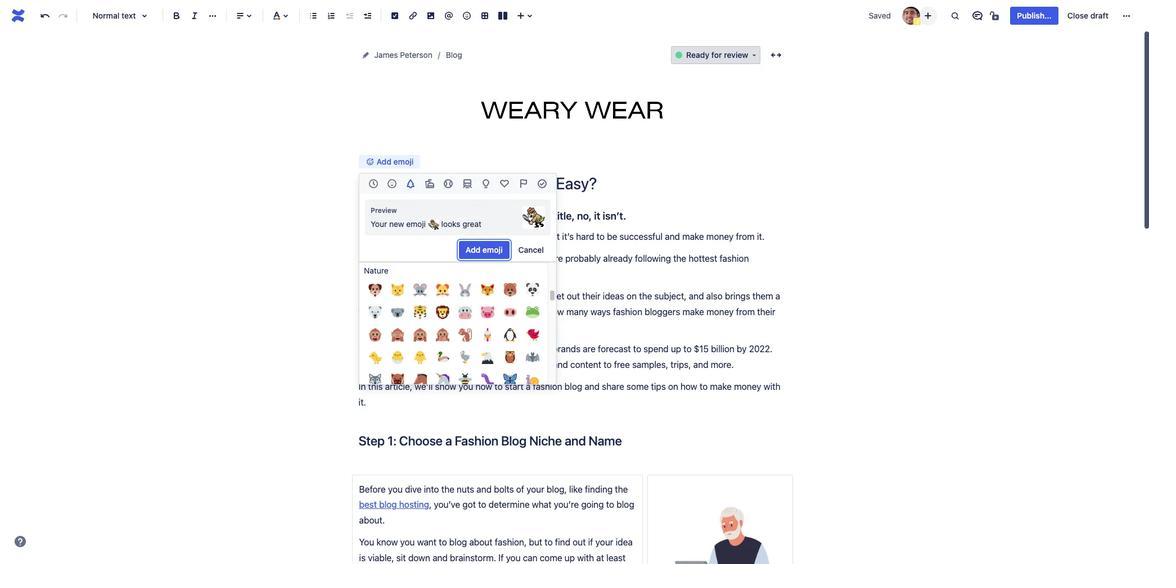 Task type: describe. For each thing, give the bounding box(es) containing it.
influencers
[[414, 269, 458, 279]]

:frog: image
[[526, 306, 539, 320]]

normal
[[93, 11, 119, 20]]

travel & places image
[[460, 177, 474, 191]]

out inside a fashion blog provides them with a platform to get out their ideas on the subject, and also brings them a ton of opportunities. you'd be surprised to see how many ways fashion bloggers make money from their blogs.
[[567, 291, 580, 302]]

:owl: image
[[503, 351, 517, 365]]

blogs.
[[359, 322, 383, 332]]

pretty
[[454, 232, 478, 242]]

2 them from the left
[[753, 291, 773, 302]]

nature grid
[[359, 263, 556, 392]]

action item image
[[388, 9, 402, 23]]

of inside before you dive into the nuts and bolts of your blog, like finding the best blog hosting
[[516, 485, 524, 495]]

bloggers inside a fashion blog provides them with a platform to get out their ideas on the subject, and also brings them a ton of opportunities. you'd be surprised to see how many ways fashion bloggers make money from their blogs.
[[645, 307, 680, 317]]

, for business insider
[[477, 344, 480, 355]]

james peterson
[[374, 50, 432, 60]]

a fashion blog provides them with a platform to get out their ideas on the subject, and also brings them a ton of opportunities. you'd be surprised to see how many ways fashion bloggers make money from their blogs.
[[359, 291, 783, 332]]

got
[[463, 500, 476, 510]]

to right got
[[478, 500, 486, 510]]

:hear_no_evil: image
[[413, 329, 427, 342]]

mention image
[[442, 9, 456, 23]]

:cat: image
[[391, 284, 404, 297]]

and right "niche"
[[565, 434, 586, 449]]

add emoji inside popup button
[[377, 157, 414, 167]]

bullet list ⌘⇧8 image
[[307, 9, 320, 23]]

idea
[[616, 538, 633, 548]]

add image, video, or file image
[[424, 9, 438, 23]]

business
[[412, 344, 448, 355]]

dive
[[405, 485, 422, 495]]

according to business insider
[[359, 344, 477, 355]]

fashion up instagram.
[[465, 254, 494, 264]]

already
[[603, 254, 633, 264]]

down
[[408, 553, 430, 563]]

:eagle: image
[[481, 351, 494, 365]]

and inside in this article, we'll show you how to start a fashion blog and share some tips on how to make money with it.
[[585, 382, 600, 392]]

with inside a fashion blog provides them with a platform to get out their ideas on the subject, and also brings them a ton of opportunities. you'd be surprised to see how many ways fashion bloggers make money from their blogs.
[[478, 291, 495, 302]]

fashion inside in this article, we'll show you how to start a fashion blog and share some tips on how to make money with it.
[[533, 382, 562, 392]]

to left free
[[604, 360, 612, 370]]

to left $15
[[684, 344, 692, 355]]

:cow: image
[[458, 306, 472, 320]]

bolts
[[494, 485, 514, 495]]

brands
[[552, 344, 581, 355]]

:see_no_evil: image
[[391, 329, 404, 342]]

0 vertical spatial be
[[607, 232, 617, 242]]

fashion down ideas
[[613, 307, 642, 317]]

outdent ⇧tab image
[[343, 9, 356, 23]]

the up you've
[[441, 485, 454, 495]]

the right finding
[[615, 485, 628, 495]]

your
[[371, 219, 387, 229]]

close
[[1068, 11, 1089, 20]]

choose an emoji category tab list
[[359, 174, 556, 194]]

2 horizontal spatial how
[[681, 382, 697, 392]]

food & drink image
[[423, 177, 436, 191]]

out inside you know you want to blog about fashion, but to find out if your idea is viable, sit down and brainstorm. if you can come up with at least
[[573, 538, 586, 548]]

preview
[[371, 206, 397, 215]]

subject,
[[654, 291, 687, 302]]

like
[[569, 485, 583, 495]]

the inside a fashion blog provides them with a platform to get out their ideas on the subject, and also brings them a ton of opportunities. you'd be surprised to see how many ways fashion bloggers make money from their blogs.
[[639, 291, 652, 302]]

activity image
[[442, 177, 455, 191]]

saved
[[869, 11, 891, 20]]

into
[[424, 485, 439, 495]]

:pig_nose: image
[[503, 306, 517, 320]]

emojis actions and list panel tab panel
[[359, 194, 556, 392]]

today
[[420, 232, 443, 242]]

billion
[[711, 344, 735, 355]]

bloggers inside if you're passionate about fashion and style, you're probably already following the hottest fashion bloggers and influencers on instagram.
[[359, 269, 394, 279]]

business insider link
[[412, 344, 477, 355]]

emoji picker dialog
[[359, 173, 557, 392]]

fashion
[[455, 434, 499, 449]]

nuts
[[457, 485, 474, 495]]

:hatched_chick: image
[[413, 351, 427, 365]]

to up samples,
[[633, 344, 641, 355]]

update
[[535, 114, 560, 123]]

:dodo: image
[[458, 351, 472, 365]]

see
[[531, 307, 545, 317]]

about inside if you're passionate about fashion and style, you're probably already following the hottest fashion bloggers and influencers on instagram.
[[440, 254, 463, 264]]

:tiger: image
[[413, 306, 427, 320]]

fashion right hottest
[[720, 254, 749, 264]]

confluence image
[[9, 7, 27, 25]]

productivity image
[[536, 177, 549, 191]]

:bee: image
[[458, 374, 472, 387]]

according
[[359, 344, 400, 355]]

flags image
[[517, 177, 530, 191]]

ways
[[591, 307, 611, 317]]

great
[[463, 219, 482, 229]]

ideas
[[603, 291, 624, 302]]

a right brings
[[776, 291, 780, 302]]

confluence image
[[9, 7, 27, 25]]

1 horizontal spatial is
[[445, 232, 451, 242]]

:bear: image
[[503, 284, 517, 297]]

0 horizontal spatial how
[[476, 382, 492, 392]]

to left get
[[541, 291, 549, 302]]

more image
[[1120, 9, 1133, 23]]

determine
[[489, 500, 530, 510]]

hosting
[[399, 500, 429, 510]]

1 vertical spatial their
[[757, 307, 775, 317]]

if for if you wanted to skip to the answer in the title, no, it isn't.
[[359, 210, 365, 222]]

:polar_bear: image
[[368, 306, 382, 320]]

at
[[596, 553, 604, 563]]

least
[[606, 553, 626, 563]]

:bird: image
[[526, 329, 539, 342]]

you've
[[434, 500, 460, 510]]

:pig: image
[[481, 306, 494, 320]]

:unicorn: image
[[436, 374, 449, 387]]

you know you want to blog about fashion, but to find out if your idea is viable, sit down and brainstorm. if you can come up with at least
[[359, 538, 635, 563]]

it. inside in this article, we'll show you how to start a fashion blog and share some tips on how to make money with it.
[[359, 397, 366, 408]]

choose
[[399, 434, 443, 449]]

james peterson image
[[902, 7, 920, 25]]

it
[[594, 210, 600, 222]]

money inside a fashion blog provides them with a platform to get out their ideas on the subject, and also brings them a ton of opportunities. you'd be surprised to see how many ways fashion bloggers make money from their blogs.
[[707, 307, 734, 317]]

you inside before you dive into the nuts and bolts of your blog, like finding the best blog hosting
[[388, 485, 403, 495]]

if you wanted to skip to the answer in the title, no, it isn't.
[[359, 210, 629, 222]]

emoji inside popup button
[[394, 157, 414, 167]]

show
[[435, 382, 456, 392]]

if inside you know you want to blog about fashion, but to find out if your idea is viable, sit down and brainstorm. if you can come up with at least
[[498, 553, 504, 563]]

a down new
[[393, 232, 398, 242]]

update header image
[[535, 114, 610, 123]]

starting a blog today is pretty straightforward, but it's hard to be successful and make money from it.
[[359, 232, 765, 242]]

from inside a fashion blog provides them with a platform to get out their ideas on the subject, and also brings them a ton of opportunities. you'd be surprised to see how many ways fashion bloggers make money from their blogs.
[[736, 307, 755, 317]]

blog link
[[446, 48, 462, 62]]

to left :hatched_chick: image
[[402, 344, 410, 355]]

1 them from the left
[[455, 291, 476, 302]]

you inside in this article, we'll show you how to start a fashion blog and share some tips on how to make money with it.
[[459, 382, 473, 392]]

blog inside a fashion blog provides them with a platform to get out their ideas on the subject, and also brings them a ton of opportunities. you'd be surprised to see how many ways fashion bloggers make money from their blogs.
[[398, 291, 416, 302]]

frequent image
[[367, 177, 380, 191]]

:koala: image
[[391, 306, 404, 320]]

to left skip
[[425, 210, 434, 222]]

find
[[555, 538, 570, 548]]

2022.
[[749, 344, 772, 355]]

new
[[389, 219, 404, 229]]

forecast
[[598, 344, 631, 355]]

Blog post title text field
[[359, 174, 786, 193]]

nature
[[364, 266, 388, 276]]

undo ⌘z image
[[38, 9, 52, 23]]

people image
[[385, 177, 399, 191]]

best blog hosting link
[[359, 500, 429, 510]]

emoji inside button
[[483, 245, 503, 255]]

cancel
[[518, 245, 544, 255]]

and down $15
[[693, 360, 708, 370]]

to right :bug: 'icon'
[[495, 382, 503, 392]]

:hamster: image
[[436, 284, 449, 297]]

hard
[[576, 232, 594, 242]]

make inside in this article, we'll show you how to start a fashion blog and share some tips on how to make money with it.
[[710, 382, 732, 392]]

platform
[[505, 291, 539, 302]]

and up :cat: image
[[396, 269, 412, 279]]

step 1: choose a fashion blog niche and name
[[359, 434, 622, 449]]

add emoji button
[[459, 241, 509, 259]]

and inside a fashion blog provides them with a platform to get out their ideas on the subject, and also brings them a ton of opportunities. you'd be surprised to see how many ways fashion bloggers make money from their blogs.
[[689, 291, 704, 302]]

blog,
[[547, 485, 567, 495]]

and down :penguin: icon
[[514, 344, 529, 355]]

want
[[417, 538, 437, 548]]

to right the want
[[439, 538, 447, 548]]

no,
[[577, 210, 592, 222]]

in
[[359, 382, 366, 392]]

:dance: image
[[428, 220, 439, 231]]

james
[[374, 50, 398, 60]]

0 horizontal spatial blog
[[446, 50, 462, 60]]

:lion_face: image
[[436, 306, 449, 320]]

no restrictions image
[[989, 9, 1003, 23]]

the up 'pretty'
[[470, 210, 486, 222]]

text
[[122, 11, 136, 20]]

up inside you know you want to blog about fashion, but to find out if your idea is viable, sit down and brainstorm. if you can come up with at least
[[565, 553, 575, 563]]

make page full-width image
[[769, 48, 783, 62]]

with inside you know you want to blog about fashion, but to find out if your idea is viable, sit down and brainstorm. if you can come up with at least
[[577, 553, 594, 563]]

surprised
[[480, 307, 518, 317]]

:bug: image
[[481, 374, 494, 387]]

before you dive into the nuts and bolts of your blog, like finding the best blog hosting
[[359, 485, 630, 510]]

publish...
[[1017, 11, 1052, 20]]



Task type: locate. For each thing, give the bounding box(es) containing it.
:snail: image
[[526, 374, 539, 387]]

bloggers
[[359, 269, 394, 279], [645, 307, 680, 317]]

italic ⌘i image
[[188, 9, 201, 23]]

nature image
[[404, 177, 418, 191]]

1 vertical spatial out
[[573, 538, 586, 548]]

0 vertical spatial from
[[736, 232, 755, 242]]

2 vertical spatial with
[[577, 553, 594, 563]]

money inside in this article, we'll show you how to start a fashion blog and share some tips on how to make money with it.
[[734, 382, 761, 392]]

and inside you know you want to blog about fashion, but to find out if your idea is viable, sit down and brainstorm. if you can come up with at least
[[433, 553, 448, 563]]

what
[[532, 500, 552, 510]]

going
[[581, 500, 604, 510]]

with down 2022.
[[764, 382, 781, 392]]

1 vertical spatial spend
[[381, 360, 406, 370]]

blog up brainstorm.
[[449, 538, 467, 548]]

1 vertical spatial ,
[[429, 500, 432, 510]]

image
[[589, 114, 610, 123]]

blog inside before you dive into the nuts and bolts of your blog, like finding the best blog hosting
[[379, 500, 397, 510]]

emoji down straightforward, on the top
[[483, 245, 503, 255]]

the left hottest
[[673, 254, 686, 264]]

:monkey: image
[[458, 329, 472, 342]]

0 horizontal spatial them
[[455, 291, 476, 302]]

0 vertical spatial out
[[567, 291, 580, 302]]

you
[[367, 210, 385, 222], [459, 382, 473, 392], [388, 485, 403, 495], [400, 538, 415, 548], [506, 553, 521, 563]]

you up starting
[[367, 210, 385, 222]]

1 vertical spatial add
[[466, 245, 481, 255]]

you right show
[[459, 382, 473, 392]]

blog up opportunities.
[[398, 291, 416, 302]]

1 horizontal spatial be
[[607, 232, 617, 242]]

normal text button
[[82, 3, 158, 28]]

:speak_no_evil: image
[[436, 329, 449, 342]]

following
[[635, 254, 671, 264]]

1 vertical spatial emoji
[[406, 219, 426, 229]]

:boar: image
[[391, 374, 404, 387]]

how down trips,
[[681, 382, 697, 392]]

2 vertical spatial if
[[498, 553, 504, 563]]

bloggers up :dog: icon on the left bottom of the page
[[359, 269, 394, 279]]

you're down starting a blog today is pretty straightforward, but it's hard to be successful and make money from it.
[[538, 254, 563, 264]]

on inside if you're passionate about fashion and style, you're probably already following the hottest fashion bloggers and influencers on instagram.
[[461, 269, 471, 279]]

you're down blog,
[[554, 500, 579, 510]]

0 horizontal spatial with
[[478, 291, 495, 302]]

1 vertical spatial make
[[683, 307, 704, 317]]

out right get
[[567, 291, 580, 302]]

if
[[588, 538, 593, 548]]

style,
[[514, 254, 536, 264]]

your inside you know you want to blog about fashion, but to find out if your idea is viable, sit down and brainstorm. if you can come up with at least
[[596, 538, 613, 548]]

spend up samples,
[[644, 344, 669, 355]]

the inside if you're passionate about fashion and style, you're probably already following the hottest fashion bloggers and influencers on instagram.
[[673, 254, 686, 264]]

to
[[425, 210, 434, 222], [458, 210, 468, 222], [597, 232, 605, 242], [541, 291, 549, 302], [520, 307, 528, 317], [402, 344, 410, 355], [633, 344, 641, 355], [684, 344, 692, 355], [604, 360, 612, 370], [495, 382, 503, 392], [700, 382, 708, 392], [478, 500, 486, 510], [606, 500, 614, 510], [439, 538, 447, 548], [545, 538, 553, 548]]

money up hottest
[[706, 232, 734, 242]]

0 horizontal spatial add
[[377, 157, 391, 167]]

0 vertical spatial about
[[440, 254, 463, 264]]

blog inside main content area, start typing to enter text. text box
[[501, 434, 527, 449]]

to left the find at the bottom of the page
[[545, 538, 553, 548]]

peterson
[[400, 50, 432, 60]]

you're up nature
[[366, 254, 391, 264]]

0 vertical spatial their
[[582, 291, 601, 302]]

comment icon image
[[971, 9, 985, 23]]

instagram.
[[473, 269, 516, 279]]

make up hottest
[[682, 232, 704, 242]]

Main content area, start typing to enter text. text field
[[352, 210, 793, 565]]

0 vertical spatial ,
[[477, 344, 480, 355]]

on inside , fashion and style brands are forecast to spend up to $15 billion by 2022. they spend on everything from promoted posts and content to free samples, trips, and more.
[[408, 360, 418, 370]]

make
[[682, 232, 704, 242], [683, 307, 704, 317], [710, 382, 732, 392]]

1 vertical spatial bloggers
[[645, 307, 680, 317]]

up
[[671, 344, 681, 355], [565, 553, 575, 563]]

:dog: image
[[368, 284, 382, 297]]

to down $15
[[700, 382, 708, 392]]

:hatching_chick: image
[[391, 351, 404, 365]]

this
[[368, 382, 383, 392]]

your new emoji
[[371, 219, 428, 229]]

align left image
[[233, 9, 247, 23]]

:bat: image
[[526, 351, 539, 365]]

your up what at bottom left
[[527, 485, 544, 495]]

$15
[[694, 344, 709, 355]]

on inside in this article, we'll show you how to start a fashion blog and share some tips on how to make money with it.
[[668, 382, 678, 392]]

and inside before you dive into the nuts and bolts of your blog, like finding the best blog hosting
[[477, 485, 492, 495]]

:rabbit: image
[[458, 284, 472, 297]]

update header image button
[[532, 96, 613, 124]]

share
[[602, 382, 624, 392]]

1:
[[387, 434, 396, 449]]

objects image
[[479, 177, 493, 191]]

up down the find at the bottom of the page
[[565, 553, 575, 563]]

and right nuts
[[477, 485, 492, 495]]

:penguin: image
[[503, 329, 517, 342]]

be left :pig: image
[[467, 307, 478, 317]]

1 horizontal spatial bloggers
[[645, 307, 680, 317]]

:horse: image
[[413, 374, 427, 387]]

0 vertical spatial of
[[374, 307, 382, 317]]

your inside before you dive into the nuts and bolts of your blog, like finding the best blog hosting
[[527, 485, 544, 495]]

0 vertical spatial your
[[527, 485, 544, 495]]

add emoji down 'pretty'
[[466, 245, 503, 255]]

help image
[[14, 536, 27, 549]]

0 vertical spatial blog
[[446, 50, 462, 60]]

you up best blog hosting link
[[388, 485, 403, 495]]

it's
[[562, 232, 574, 242]]

passionate
[[394, 254, 437, 264]]

0 horizontal spatial be
[[467, 307, 478, 317]]

the right the in
[[536, 210, 551, 222]]

table image
[[478, 9, 492, 23]]

sit
[[396, 553, 406, 563]]

provides
[[418, 291, 453, 302]]

, inside , fashion and style brands are forecast to spend up to $15 billion by 2022. they spend on everything from promoted posts and content to free samples, trips, and more.
[[477, 344, 480, 355]]

and left also
[[689, 291, 704, 302]]

0 horizontal spatial ,
[[429, 500, 432, 510]]

if left your
[[359, 210, 365, 222]]

about up brainstorm.
[[469, 538, 493, 548]]

they
[[359, 360, 379, 370]]

blog right best
[[379, 500, 397, 510]]

1 horizontal spatial up
[[671, 344, 681, 355]]

blog
[[446, 50, 462, 60], [501, 434, 527, 449]]

2 vertical spatial from
[[466, 360, 484, 370]]

make inside a fashion blog provides them with a platform to get out their ideas on the subject, and also brings them a ton of opportunities. you'd be surprised to see how many ways fashion bloggers make money from their blogs.
[[683, 307, 704, 317]]

how right :bee: icon
[[476, 382, 492, 392]]

:chicken: image
[[481, 329, 494, 342]]

1 vertical spatial up
[[565, 553, 575, 563]]

cancel button
[[512, 241, 551, 259]]

you're
[[366, 254, 391, 264], [538, 254, 563, 264], [554, 500, 579, 510]]

from inside , fashion and style brands are forecast to spend up to $15 billion by 2022. they spend on everything from promoted posts and content to free samples, trips, and more.
[[466, 360, 484, 370]]

with
[[478, 291, 495, 302], [764, 382, 781, 392], [577, 553, 594, 563]]

but left it's in the top left of the page
[[547, 232, 560, 242]]

if you're passionate about fashion and style, you're probably already following the hottest fashion bloggers and influencers on instagram.
[[359, 254, 751, 279]]

can
[[523, 553, 538, 563]]

fashion,
[[495, 538, 527, 548]]

1 vertical spatial but
[[529, 538, 542, 548]]

0 vertical spatial money
[[706, 232, 734, 242]]

add inside popup button
[[377, 157, 391, 167]]

1 horizontal spatial them
[[753, 291, 773, 302]]

0 vertical spatial bloggers
[[359, 269, 394, 279]]

out left if
[[573, 538, 586, 548]]

1 horizontal spatial add emoji
[[466, 245, 503, 255]]

1 horizontal spatial spend
[[644, 344, 669, 355]]

of right bolts
[[516, 485, 524, 495]]

be inside a fashion blog provides them with a platform to get out their ideas on the subject, and also brings them a ton of opportunities. you'd be surprised to see how many ways fashion bloggers make money from their blogs.
[[467, 307, 478, 317]]

1 vertical spatial from
[[736, 307, 755, 317]]

on right ideas
[[627, 291, 637, 302]]

0 horizontal spatial spend
[[381, 360, 406, 370]]

and down the want
[[433, 553, 448, 563]]

free
[[614, 360, 630, 370]]

add emoji
[[377, 157, 414, 167], [466, 245, 503, 255]]

1 vertical spatial of
[[516, 485, 524, 495]]

get
[[551, 291, 565, 302]]

0 horizontal spatial is
[[359, 553, 366, 563]]

is down looks
[[445, 232, 451, 242]]

0 vertical spatial make
[[682, 232, 704, 242]]

2 vertical spatial make
[[710, 382, 732, 392]]

emoji image
[[460, 9, 474, 23]]

but inside you know you want to blog about fashion, but to find out if your idea is viable, sit down and brainstorm. if you can come up with at least
[[529, 538, 542, 548]]

them
[[455, 291, 476, 302], [753, 291, 773, 302]]

0 vertical spatial add emoji
[[377, 157, 414, 167]]

your right if
[[596, 538, 613, 548]]

1 vertical spatial be
[[467, 307, 478, 317]]

to left see
[[520, 307, 528, 317]]

you're inside , you've got to determine what you're going to blog about.
[[554, 500, 579, 510]]

, inside , you've got to determine what you're going to blog about.
[[429, 500, 432, 510]]

niche
[[529, 434, 562, 449]]

0 horizontal spatial it.
[[359, 397, 366, 408]]

on up :rabbit: image on the bottom left of the page
[[461, 269, 471, 279]]

2 vertical spatial emoji
[[483, 245, 503, 255]]

successful
[[620, 232, 663, 242]]

of inside a fashion blog provides them with a platform to get out their ideas on the subject, and also brings them a ton of opportunities. you'd be surprised to see how many ways fashion bloggers make money from their blogs.
[[374, 307, 382, 317]]

a
[[393, 232, 398, 242], [498, 291, 502, 302], [776, 291, 780, 302], [526, 382, 531, 392], [445, 434, 452, 449]]

symbols image
[[498, 177, 512, 191]]

ton
[[359, 307, 372, 317]]

0 horizontal spatial add emoji
[[377, 157, 414, 167]]

emoji
[[394, 157, 414, 167], [406, 219, 426, 229], [483, 245, 503, 255]]

before
[[359, 485, 386, 495]]

1 vertical spatial it.
[[359, 397, 366, 408]]

add emoji inside button
[[466, 245, 503, 255]]

:butterfly: image
[[503, 374, 517, 387]]

isn't.
[[603, 210, 626, 222]]

to right skip
[[458, 210, 468, 222]]

if inside if you're passionate about fashion and style, you're probably already following the hottest fashion bloggers and influencers on instagram.
[[359, 254, 364, 264]]

money
[[706, 232, 734, 242], [707, 307, 734, 317], [734, 382, 761, 392]]

fashion inside , fashion and style brands are forecast to spend up to $15 billion by 2022. they spend on everything from promoted posts and content to free samples, trips, and more.
[[482, 344, 511, 355]]

skip
[[436, 210, 456, 222]]

fashion down posts
[[533, 382, 562, 392]]

wanted
[[387, 210, 422, 222]]

is down you
[[359, 553, 366, 563]]

1 horizontal spatial about
[[469, 538, 493, 548]]

you up sit
[[400, 538, 415, 548]]

1 horizontal spatial blog
[[501, 434, 527, 449]]

0 vertical spatial is
[[445, 232, 451, 242]]

0 vertical spatial if
[[359, 210, 365, 222]]

1 horizontal spatial with
[[577, 553, 594, 563]]

a right "choose"
[[445, 434, 452, 449]]

everything
[[421, 360, 463, 370]]

finding
[[585, 485, 613, 495]]

, left ':eagle:' image
[[477, 344, 480, 355]]

redo ⌘⇧z image
[[56, 9, 70, 23]]

many
[[566, 307, 588, 317]]

on inside a fashion blog provides them with a platform to get out their ideas on the subject, and also brings them a ton of opportunities. you'd be surprised to see how many ways fashion bloggers make money from their blogs.
[[627, 291, 637, 302]]

and up instagram.
[[497, 254, 512, 264]]

0 horizontal spatial up
[[565, 553, 575, 563]]

be
[[607, 232, 617, 242], [467, 307, 478, 317]]

in this article, we'll show you how to start a fashion blog and share some tips on how to make money with it.
[[359, 382, 783, 408]]

invite to edit image
[[922, 9, 935, 22]]

out
[[567, 291, 580, 302], [573, 538, 586, 548]]

is inside you know you want to blog about fashion, but to find out if your idea is viable, sit down and brainstorm. if you can come up with at least
[[359, 553, 366, 563]]

some
[[627, 382, 649, 392]]

1 vertical spatial add emoji
[[466, 245, 503, 255]]

if
[[359, 210, 365, 222], [359, 254, 364, 264], [498, 553, 504, 563]]

blog down your new emoji
[[400, 232, 418, 242]]

if for if you're passionate about fashion and style, you're probably already following the hottest fashion bloggers and influencers on instagram.
[[359, 254, 364, 264]]

how down get
[[547, 307, 564, 317]]

normal text
[[93, 11, 136, 20]]

add down 'pretty'
[[466, 245, 481, 255]]

bold ⌘b image
[[170, 9, 183, 23]]

their
[[582, 291, 601, 302], [757, 307, 775, 317]]

add inside button
[[466, 245, 481, 255]]

add emoji image
[[365, 158, 374, 167]]

fashion down ':chicken:' image
[[482, 344, 511, 355]]

1 horizontal spatial add
[[466, 245, 481, 255]]

blog inside you know you want to blog about fashion, but to find out if your idea is viable, sit down and brainstorm. if you can come up with at least
[[449, 538, 467, 548]]

them up ':cow:' icon
[[455, 291, 476, 302]]

, down into
[[429, 500, 432, 510]]

fashion
[[465, 254, 494, 264], [720, 254, 749, 264], [367, 291, 396, 302], [613, 307, 642, 317], [482, 344, 511, 355], [533, 382, 562, 392]]

find and replace image
[[949, 9, 962, 23]]

:mouse: image
[[413, 284, 427, 297]]

their up 2022.
[[757, 307, 775, 317]]

about inside you know you want to blog about fashion, but to find out if your idea is viable, sit down and brainstorm. if you can come up with at least
[[469, 538, 493, 548]]

indent tab image
[[361, 9, 374, 23]]

0 vertical spatial with
[[478, 291, 495, 302]]

you
[[359, 538, 374, 548]]

link image
[[406, 9, 420, 23]]

we'll
[[415, 382, 433, 392]]

you down fashion,
[[506, 553, 521, 563]]

up inside , fashion and style brands are forecast to spend up to $15 billion by 2022. they spend on everything from promoted posts and content to free samples, trips, and more.
[[671, 344, 681, 355]]

2 vertical spatial money
[[734, 382, 761, 392]]

in
[[525, 210, 533, 222]]

to right going on the bottom
[[606, 500, 614, 510]]

money down also
[[707, 307, 734, 317]]

0 vertical spatial up
[[671, 344, 681, 355]]

on
[[461, 269, 471, 279], [627, 291, 637, 302], [408, 360, 418, 370], [668, 382, 678, 392]]

be down isn't.
[[607, 232, 617, 242]]

1 vertical spatial with
[[764, 382, 781, 392]]

1 vertical spatial blog
[[501, 434, 527, 449]]

step
[[359, 434, 385, 449]]

them right brings
[[753, 291, 773, 302]]

best
[[359, 500, 377, 510]]

if down fashion,
[[498, 553, 504, 563]]

move this blog image
[[361, 51, 370, 60]]

are
[[583, 344, 596, 355]]

spend up :boar: image
[[381, 360, 406, 370]]

:monkey_face: image
[[368, 329, 382, 342]]

make down more.
[[710, 382, 732, 392]]

, for best blog hosting
[[429, 500, 432, 510]]

viable,
[[368, 553, 394, 563]]

money down by
[[734, 382, 761, 392]]

1 horizontal spatial it.
[[757, 232, 765, 242]]

1 horizontal spatial ,
[[477, 344, 480, 355]]

0 vertical spatial emoji
[[394, 157, 414, 167]]

add right add emoji 'image'
[[377, 157, 391, 167]]

blog right peterson
[[446, 50, 462, 60]]

james peterson link
[[374, 48, 432, 62]]

:fox: image
[[481, 284, 494, 297]]

0 vertical spatial but
[[547, 232, 560, 242]]

1 vertical spatial your
[[596, 538, 613, 548]]

and down brands
[[553, 360, 568, 370]]

1 horizontal spatial your
[[596, 538, 613, 548]]

1 vertical spatial about
[[469, 538, 493, 548]]

, you've got to determine what you're going to blog about.
[[359, 500, 637, 526]]

0 horizontal spatial but
[[529, 538, 542, 548]]

0 horizontal spatial of
[[374, 307, 382, 317]]

numbered list ⌘⇧7 image
[[325, 9, 338, 23]]

with left at
[[577, 553, 594, 563]]

article,
[[385, 382, 412, 392]]

1 horizontal spatial their
[[757, 307, 775, 317]]

up up trips,
[[671, 344, 681, 355]]

fashion up the :polar_bear: image
[[367, 291, 396, 302]]

:dance: image
[[523, 207, 545, 229], [523, 207, 545, 229], [428, 220, 439, 231]]

0 vertical spatial spend
[[644, 344, 669, 355]]

add
[[377, 157, 391, 167], [466, 245, 481, 255]]

their up ways
[[582, 291, 601, 302]]

blog left "niche"
[[501, 434, 527, 449]]

1 horizontal spatial how
[[547, 307, 564, 317]]

a left :bear: icon
[[498, 291, 502, 302]]

and up 'following'
[[665, 232, 680, 242]]

starting
[[359, 232, 391, 242]]

blog inside , you've got to determine what you're going to blog about.
[[617, 500, 634, 510]]

and left share
[[585, 382, 600, 392]]

add emoji button
[[359, 155, 420, 169]]

1 vertical spatial money
[[707, 307, 734, 317]]

0 horizontal spatial about
[[440, 254, 463, 264]]

about up influencers
[[440, 254, 463, 264]]

draft
[[1091, 11, 1109, 20]]

by
[[737, 344, 747, 355]]

to right hard
[[597, 232, 605, 242]]

a inside in this article, we'll show you how to start a fashion blog and share some tips on how to make money with it.
[[526, 382, 531, 392]]

2 horizontal spatial with
[[764, 382, 781, 392]]

blog inside in this article, we'll show you how to start a fashion blog and share some tips on how to make money with it.
[[565, 382, 582, 392]]

on right tips
[[668, 382, 678, 392]]

bloggers down subject,
[[645, 307, 680, 317]]

the left subject,
[[639, 291, 652, 302]]

1 horizontal spatial of
[[516, 485, 524, 495]]

:baby_chick: image
[[368, 351, 382, 365]]

tips
[[651, 382, 666, 392]]

0 horizontal spatial your
[[527, 485, 544, 495]]

blog
[[400, 232, 418, 242], [398, 291, 416, 302], [565, 382, 582, 392], [379, 500, 397, 510], [617, 500, 634, 510], [449, 538, 467, 548]]

layouts image
[[496, 9, 510, 23]]

0 vertical spatial it.
[[757, 232, 765, 242]]

0 horizontal spatial their
[[582, 291, 601, 302]]

header
[[562, 114, 587, 123]]

:wolf: image
[[368, 374, 382, 387]]

with inside in this article, we'll show you how to start a fashion blog and share some tips on how to make money with it.
[[764, 382, 781, 392]]

1 horizontal spatial but
[[547, 232, 560, 242]]

0 vertical spatial add
[[377, 157, 391, 167]]

emoji up nature icon
[[394, 157, 414, 167]]

1 vertical spatial if
[[359, 254, 364, 264]]

a right start
[[526, 382, 531, 392]]

0 horizontal spatial bloggers
[[359, 269, 394, 279]]

a
[[359, 291, 364, 302]]

, fashion and style brands are forecast to spend up to $15 billion by 2022. they spend on everything from promoted posts and content to free samples, trips, and more.
[[359, 344, 775, 370]]

:duck: image
[[436, 351, 449, 365]]

1 vertical spatial is
[[359, 553, 366, 563]]

how inside a fashion blog provides them with a platform to get out their ideas on the subject, and also brings them a ton of opportunities. you'd be surprised to see how many ways fashion bloggers make money from their blogs.
[[547, 307, 564, 317]]

more formatting image
[[206, 9, 219, 23]]

know
[[377, 538, 398, 548]]

:panda_face: image
[[526, 284, 539, 297]]

emoji left :dance: icon
[[406, 219, 426, 229]]



Task type: vqa. For each thing, say whether or not it's contained in the screenshot.
Also
yes



